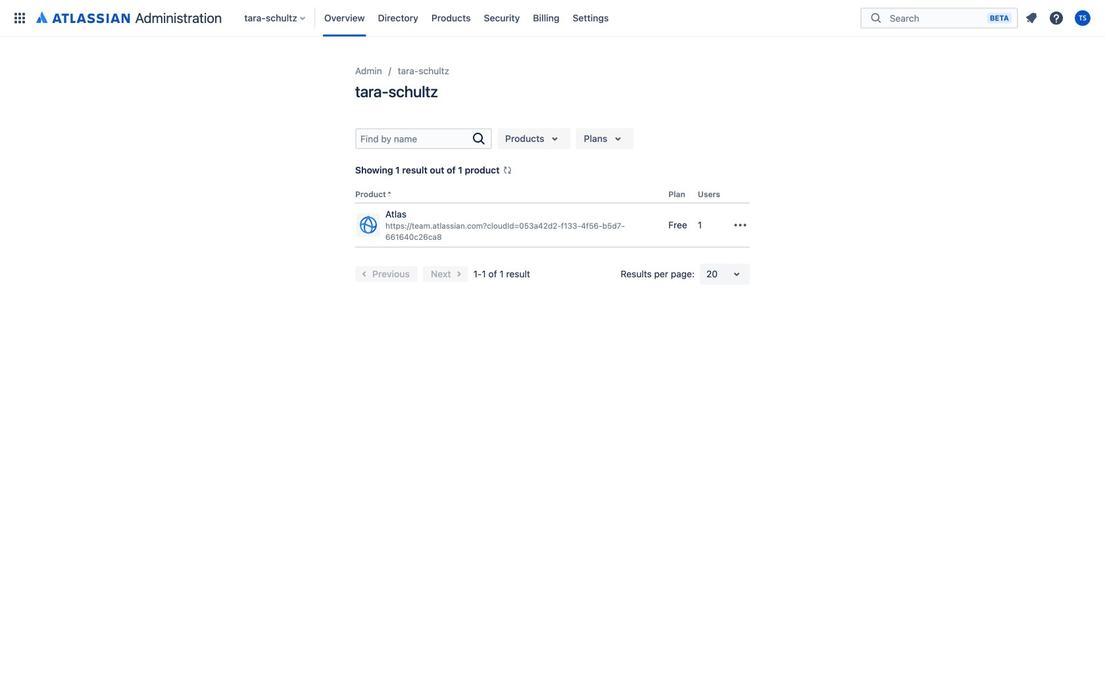 Task type: vqa. For each thing, say whether or not it's contained in the screenshot.
another to the left
no



Task type: describe. For each thing, give the bounding box(es) containing it.
open image
[[729, 266, 745, 282]]

account image
[[1075, 10, 1091, 26]]

search image
[[471, 131, 487, 147]]

appswitcher icon image
[[12, 10, 28, 26]]

previous image
[[357, 266, 372, 282]]

search icon image
[[868, 12, 884, 25]]



Task type: locate. For each thing, give the bounding box(es) containing it.
next image
[[451, 266, 467, 282]]

global navigation element
[[8, 0, 861, 37]]

Search field
[[886, 6, 987, 30]]

atlassian image
[[36, 9, 130, 25], [36, 9, 130, 25]]

refresh image
[[502, 165, 513, 176]]

Search text field
[[357, 130, 471, 148]]

help icon image
[[1049, 10, 1065, 26]]

banner
[[0, 0, 1105, 37]]



